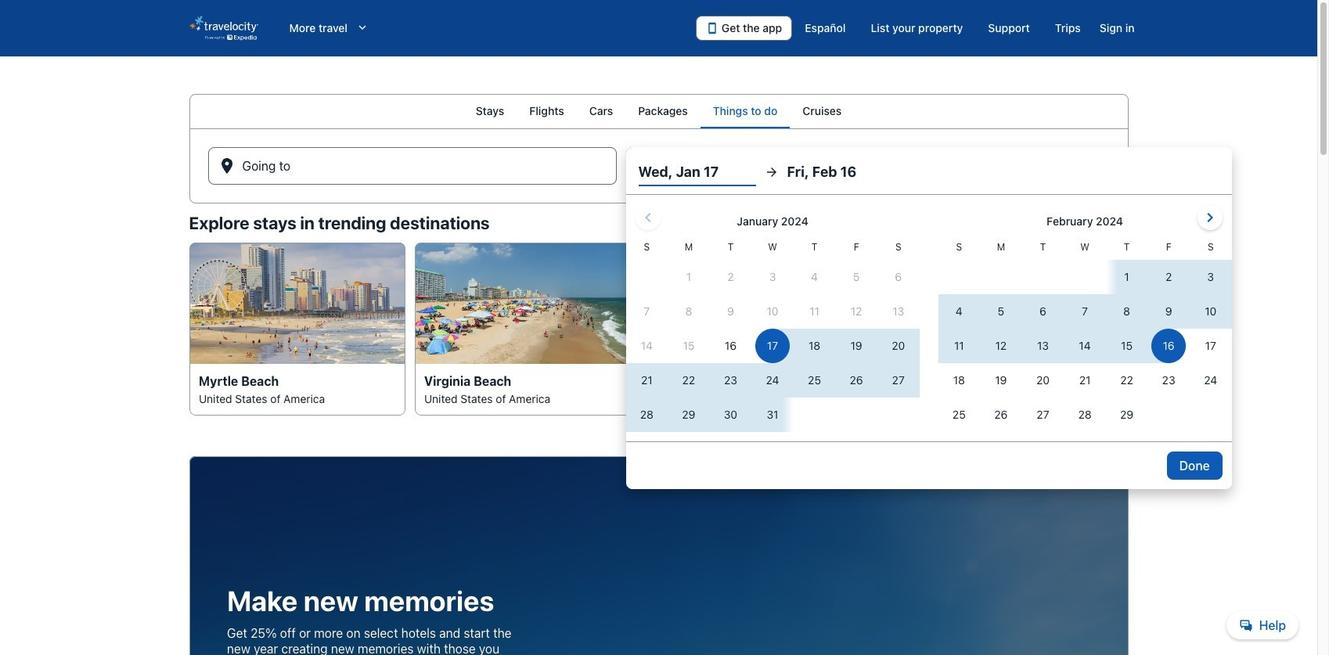 Task type: locate. For each thing, give the bounding box(es) containing it.
tab list
[[189, 94, 1129, 128]]

previous month image
[[639, 208, 657, 227]]

main content
[[0, 94, 1318, 655]]

wilmington showing an administrative buidling image
[[640, 243, 856, 364]]

download the app button image
[[706, 22, 719, 34]]



Task type: describe. For each thing, give the bounding box(es) containing it.
virginia beach showing a beach, general coastal views and a coastal town image
[[415, 243, 631, 364]]

next month image
[[1201, 208, 1220, 227]]

show previous card image
[[180, 320, 199, 339]]

north myrtle beach showing a beach, a coastal town and general coastal views image
[[866, 243, 1082, 364]]

myrtle beach showing general coastal views, swimming and a city image
[[189, 243, 405, 364]]

dillsboro image
[[1091, 243, 1307, 364]]

travelocity logo image
[[189, 16, 258, 41]]



Task type: vqa. For each thing, say whether or not it's contained in the screenshot.
Dillsboro image
yes



